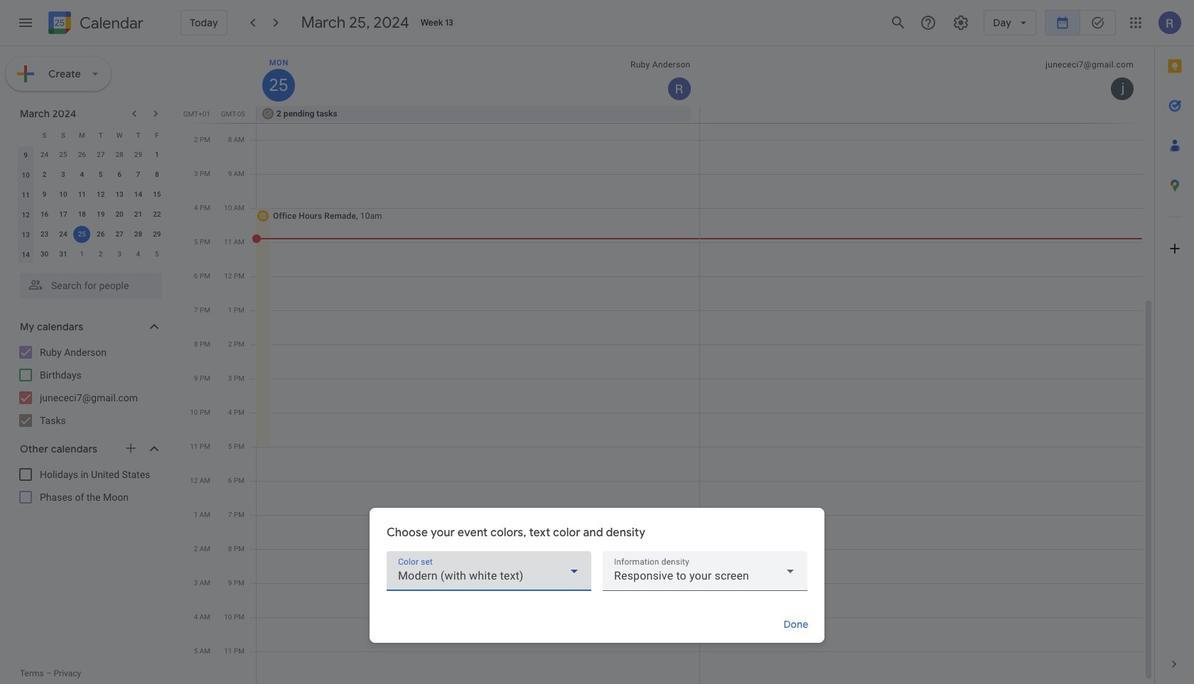 Task type: vqa. For each thing, say whether or not it's contained in the screenshot.
17 element
yes



Task type: describe. For each thing, give the bounding box(es) containing it.
april 4 element
[[130, 246, 147, 263]]

20 element
[[111, 206, 128, 223]]

february 29 element
[[130, 146, 147, 163]]

12 element
[[92, 186, 109, 203]]

4 element
[[73, 166, 90, 183]]

6 element
[[111, 166, 128, 183]]

1 horizontal spatial column header
[[257, 46, 700, 106]]

february 26 element
[[73, 146, 90, 163]]

1 element
[[148, 146, 165, 163]]

30 element
[[36, 246, 53, 263]]

10 element
[[55, 186, 72, 203]]

19 element
[[92, 206, 109, 223]]

other calendars list
[[3, 463, 176, 509]]

3 element
[[55, 166, 72, 183]]

cell inside row group
[[73, 225, 91, 245]]

21 element
[[130, 206, 147, 223]]

14 element
[[130, 186, 147, 203]]

calendar element
[[45, 9, 143, 40]]

2 element
[[36, 166, 53, 183]]

april 5 element
[[148, 246, 165, 263]]

7 element
[[130, 166, 147, 183]]

february 27 element
[[92, 146, 109, 163]]

9 element
[[36, 186, 53, 203]]

april 2 element
[[92, 246, 109, 263]]

15 element
[[148, 186, 165, 203]]

february 28 element
[[111, 146, 128, 163]]

april 1 element
[[73, 246, 90, 263]]



Task type: locate. For each thing, give the bounding box(es) containing it.
23 element
[[36, 226, 53, 243]]

my calendars list
[[3, 341, 176, 432]]

row group inside march 2024 grid
[[16, 145, 166, 264]]

grid
[[182, 46, 1154, 684]]

11 element
[[73, 186, 90, 203]]

row
[[250, 106, 1154, 123], [16, 125, 166, 145], [16, 145, 166, 165], [16, 165, 166, 185], [16, 185, 166, 205], [16, 205, 166, 225], [16, 225, 166, 245], [16, 245, 166, 264]]

13 element
[[111, 186, 128, 203]]

5 element
[[92, 166, 109, 183]]

dialog
[[370, 508, 825, 643]]

1 vertical spatial column header
[[16, 125, 35, 145]]

27 element
[[111, 226, 128, 243]]

24 element
[[55, 226, 72, 243]]

0 horizontal spatial column header
[[16, 125, 35, 145]]

0 vertical spatial column header
[[257, 46, 700, 106]]

column header inside march 2024 grid
[[16, 125, 35, 145]]

april 3 element
[[111, 246, 128, 263]]

25, today element
[[73, 226, 90, 243]]

28 element
[[130, 226, 147, 243]]

8 element
[[148, 166, 165, 183]]

29 element
[[148, 226, 165, 243]]

tab list
[[1155, 46, 1194, 645]]

31 element
[[55, 246, 72, 263]]

cell
[[73, 225, 91, 245]]

heading
[[77, 15, 143, 32]]

17 element
[[55, 206, 72, 223]]

26 element
[[92, 226, 109, 243]]

february 25 element
[[55, 146, 72, 163]]

february 24 element
[[36, 146, 53, 163]]

main drawer image
[[17, 14, 34, 31]]

heading inside the calendar element
[[77, 15, 143, 32]]

22 element
[[148, 206, 165, 223]]

18 element
[[73, 206, 90, 223]]

None search field
[[0, 267, 176, 299]]

None field
[[387, 552, 591, 591], [603, 552, 807, 591], [387, 552, 591, 591], [603, 552, 807, 591]]

row group
[[16, 145, 166, 264]]

march 2024 grid
[[14, 125, 166, 264]]

column header
[[257, 46, 700, 106], [16, 125, 35, 145]]

16 element
[[36, 206, 53, 223]]



